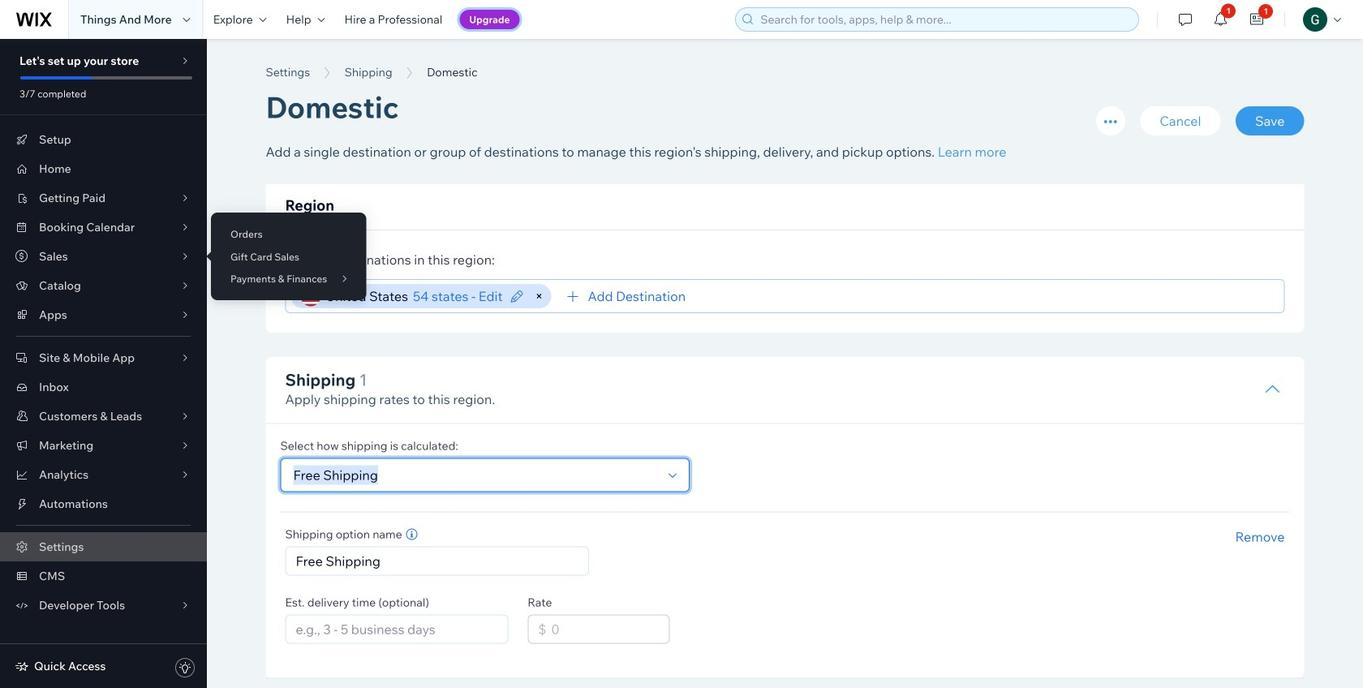 Task type: describe. For each thing, give the bounding box(es) containing it.
0 field
[[546, 615, 664, 643]]

arrow up outline image
[[1265, 381, 1281, 398]]

e.g., 3 - 5 business days field
[[291, 615, 502, 643]]

sidebar element
[[0, 39, 207, 688]]



Task type: vqa. For each thing, say whether or not it's contained in the screenshot.
2nd Free
no



Task type: locate. For each thing, give the bounding box(es) containing it.
None field
[[691, 280, 1277, 312], [288, 459, 661, 491], [691, 280, 1277, 312], [288, 459, 661, 491]]

Search for tools, apps, help & more... field
[[756, 8, 1134, 31]]

e.g., Standard Shipping field
[[291, 547, 583, 575]]



